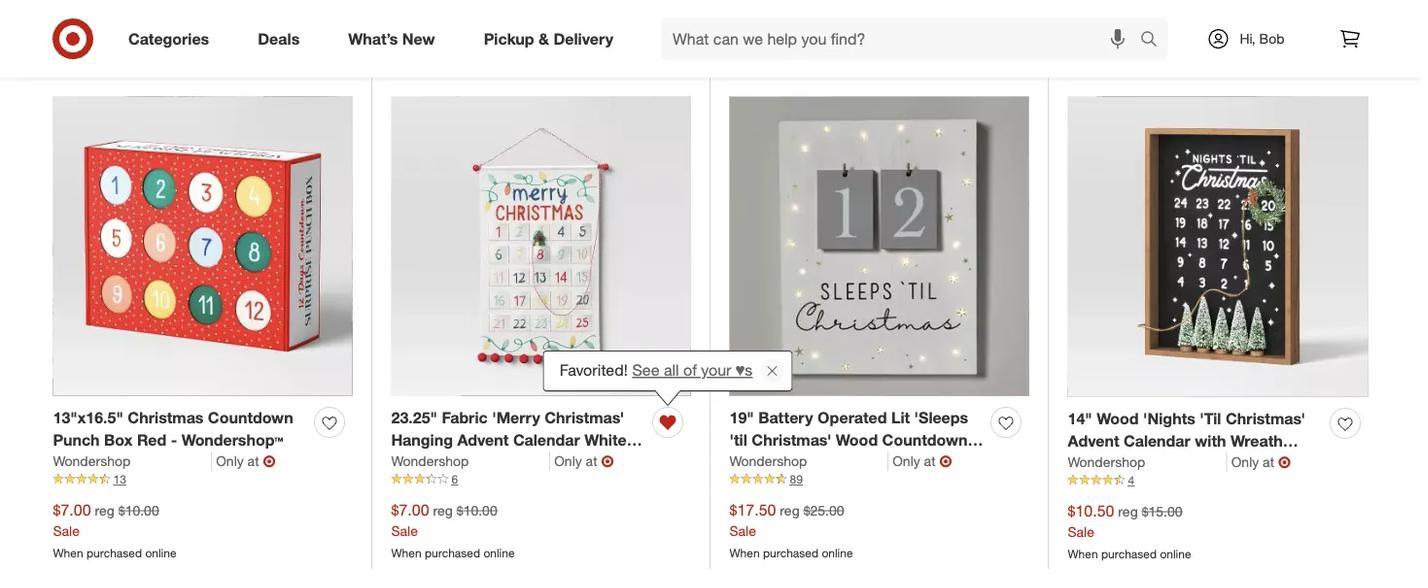 Task type: locate. For each thing, give the bounding box(es) containing it.
1 horizontal spatial $7.00
[[391, 501, 429, 520]]

advent up counter
[[1068, 432, 1120, 451]]

13"x16.5"
[[53, 409, 123, 428]]

0 horizontal spatial $10.00
[[118, 503, 159, 520]]

only at ¬ down wreath on the right bottom of the page
[[1232, 453, 1292, 472]]

¬ down white
[[602, 452, 614, 471]]

0 horizontal spatial countdown
[[208, 409, 293, 428]]

19" battery operated lit 'sleeps 'til christmas' wood countdown sign cream - wondershop™ image
[[730, 97, 1029, 396], [730, 97, 1029, 396]]

christmas' inside 23.25" fabric 'merry christmas' hanging advent calendar white - wondershop™
[[545, 409, 625, 428]]

0 vertical spatial wood
[[1097, 410, 1139, 429]]

wondershop link up 4
[[1068, 453, 1228, 472]]

1 horizontal spatial advent
[[1068, 432, 1120, 451]]

christmas
[[128, 409, 204, 428]]

advent for wood
[[1068, 432, 1120, 451]]

1 horizontal spatial $10.00
[[457, 503, 498, 520]]

sale down $17.50
[[730, 523, 757, 540]]

online down $25.00
[[822, 546, 853, 561]]

1 $7.00 from the left
[[53, 501, 91, 520]]

- inside 23.25" fabric 'merry christmas' hanging advent calendar white - wondershop™
[[631, 431, 638, 450]]

hanging
[[391, 431, 453, 450]]

19" battery operated lit 'sleeps 'til christmas' wood countdown sign cream - wondershop™ link
[[730, 408, 984, 472]]

1 horizontal spatial pickup
[[861, 23, 908, 42]]

23.25"
[[391, 409, 438, 428]]

purchased for 23.25" fabric 'merry christmas' hanging advent calendar white - wondershop™
[[425, 546, 481, 561]]

wondershop™ down lit
[[832, 453, 933, 472]]

wondershop™ inside '19" battery operated lit 'sleeps 'til christmas' wood countdown sign cream - wondershop™'
[[832, 453, 933, 472]]

purchased inside $10.50 reg $15.00 sale when purchased online
[[1102, 547, 1157, 562]]

pickup for pickup
[[861, 23, 908, 42]]

¬ up 13 'link'
[[263, 452, 276, 471]]

1 horizontal spatial calendar
[[1124, 432, 1191, 451]]

14" wood 'nights 'til christmas' advent calendar with wreath counter black/white - wondershop™ image
[[1068, 97, 1369, 397], [1068, 97, 1369, 397]]

¬ for 23.25" fabric 'merry christmas' hanging advent calendar white - wondershop™
[[602, 452, 614, 471]]

only
[[216, 453, 244, 470], [555, 453, 582, 470], [893, 453, 921, 470], [1232, 454, 1260, 471]]

shipping button
[[1266, 12, 1376, 55]]

wondershop™ down counter
[[1068, 477, 1170, 496]]

wondershop link up 89
[[730, 452, 889, 471]]

see all of your ♥s link
[[633, 361, 753, 380]]

What can we help you find? suggestions appear below search field
[[661, 18, 1146, 60]]

$10.00 down 13
[[118, 503, 159, 520]]

at up 13 'link'
[[248, 453, 259, 470]]

white
[[585, 431, 627, 450]]

- down with
[[1226, 454, 1233, 473]]

wondershop link for christmas
[[53, 452, 212, 471]]

only up 89 link
[[893, 453, 921, 470]]

only at ¬ for wondershop™
[[216, 452, 276, 471]]

delivery for same day delivery
[[1189, 23, 1245, 42]]

pickup
[[861, 23, 908, 42], [484, 29, 534, 48]]

delivery for pickup & delivery
[[554, 29, 614, 48]]

tooltip containing favorited!
[[543, 351, 793, 392]]

$7.00 for 13"x16.5" christmas countdown punch box red - wondershop™
[[53, 501, 91, 520]]

13"x16.5" christmas countdown punch box red - wondershop™ link
[[53, 408, 307, 452]]

when
[[53, 546, 83, 561], [391, 546, 422, 561], [730, 546, 760, 561], [1068, 547, 1099, 562]]

'til
[[730, 431, 748, 450]]

$10.50 reg $15.00 sale when purchased online
[[1068, 502, 1192, 562]]

$10.00 down 6
[[457, 503, 498, 520]]

0 horizontal spatial delivery
[[554, 29, 614, 48]]

wondershop link
[[53, 452, 212, 471], [391, 452, 551, 471], [730, 452, 889, 471], [1068, 453, 1228, 472]]

calendar down 'nights
[[1124, 432, 1191, 451]]

wondershop up 89
[[730, 453, 808, 470]]

wondershop for 19"
[[730, 453, 808, 470]]

calendar inside 23.25" fabric 'merry christmas' hanging advent calendar white - wondershop™
[[513, 431, 580, 450]]

1 horizontal spatial delivery
[[1189, 23, 1245, 42]]

4 link
[[1068, 472, 1369, 490]]

only at ¬ up 13 'link'
[[216, 452, 276, 471]]

reg
[[95, 503, 115, 520], [433, 503, 453, 520], [780, 503, 800, 520], [1119, 504, 1139, 521]]

- right white
[[631, 431, 638, 450]]

wondershop™ up 13 'link'
[[182, 431, 283, 450]]

wood inside '19" battery operated lit 'sleeps 'til christmas' wood countdown sign cream - wondershop™'
[[836, 431, 878, 450]]

see
[[633, 361, 660, 380]]

sale down hanging
[[391, 523, 418, 540]]

when inside $17.50 reg $25.00 sale when purchased online
[[730, 546, 760, 561]]

¬
[[263, 452, 276, 471], [602, 452, 614, 471], [940, 452, 953, 471], [1279, 453, 1292, 472]]

reg inside $17.50 reg $25.00 sale when purchased online
[[780, 503, 800, 520]]

only for wood
[[893, 453, 921, 470]]

wondershop link up 13
[[53, 452, 212, 471]]

delivery right &
[[554, 29, 614, 48]]

1 vertical spatial wood
[[836, 431, 878, 450]]

hi, bob
[[1240, 30, 1285, 47]]

only at ¬ down white
[[555, 452, 614, 471]]

sale inside $10.50 reg $15.00 sale when purchased online
[[1068, 524, 1095, 541]]

online down $15.00
[[1161, 547, 1192, 562]]

$10.00
[[118, 503, 159, 520], [457, 503, 498, 520]]

'til
[[1200, 410, 1222, 429]]

christmas' up white
[[545, 409, 625, 428]]

countdown down 'sleeps
[[883, 431, 968, 450]]

sale down $10.50
[[1068, 524, 1095, 541]]

0 horizontal spatial $7.00 reg $10.00 sale when purchased online
[[53, 501, 177, 561]]

13 link
[[53, 471, 353, 489]]

1 horizontal spatial $7.00 reg $10.00 sale when purchased online
[[391, 501, 515, 561]]

reg for 19" battery operated lit 'sleeps 'til christmas' wood countdown sign cream - wondershop™
[[780, 503, 800, 520]]

¬ down 'sleeps
[[940, 452, 953, 471]]

online down 13 'link'
[[145, 546, 177, 561]]

2 $7.00 from the left
[[391, 501, 429, 520]]

$15.00
[[1142, 504, 1183, 521]]

at down wreath on the right bottom of the page
[[1263, 454, 1275, 471]]

new
[[403, 29, 435, 48]]

wondershop down hanging
[[391, 453, 469, 470]]

purchased down $15.00
[[1102, 547, 1157, 562]]

wood down operated
[[836, 431, 878, 450]]

wondershop™
[[182, 431, 283, 450], [391, 453, 493, 472], [832, 453, 933, 472], [1068, 477, 1170, 496]]

wondershop down punch
[[53, 453, 131, 470]]

wondershop™ inside 14" wood 'nights 'til christmas' advent calendar with wreath counter black/white - wondershop™
[[1068, 477, 1170, 496]]

purchased inside $17.50 reg $25.00 sale when purchased online
[[763, 546, 819, 561]]

only down wreath on the right bottom of the page
[[1232, 454, 1260, 471]]

when for 19" battery operated lit 'sleeps 'til christmas' wood countdown sign cream - wondershop™
[[730, 546, 760, 561]]

wondershop for 13"x16.5"
[[53, 453, 131, 470]]

only for wondershop™
[[216, 453, 244, 470]]

advent inside 14" wood 'nights 'til christmas' advent calendar with wreath counter black/white - wondershop™
[[1068, 432, 1120, 451]]

only at ¬
[[216, 452, 276, 471], [555, 452, 614, 471], [893, 452, 953, 471], [1232, 453, 1292, 472]]

sale inside $17.50 reg $25.00 sale when purchased online
[[730, 523, 757, 540]]

wood right 14"
[[1097, 410, 1139, 429]]

0 horizontal spatial christmas'
[[545, 409, 625, 428]]

reg down 13
[[95, 503, 115, 520]]

2 $7.00 reg $10.00 sale when purchased online from the left
[[391, 501, 515, 561]]

calendar for 'merry
[[513, 431, 580, 450]]

sale down punch
[[53, 523, 80, 540]]

only up 6 link
[[555, 453, 582, 470]]

online for wood
[[822, 546, 853, 561]]

0 horizontal spatial $7.00
[[53, 501, 91, 520]]

calendar for 'nights
[[1124, 432, 1191, 451]]

lit
[[892, 409, 910, 428]]

1 $10.00 from the left
[[118, 503, 159, 520]]

christmas'
[[545, 409, 625, 428], [1226, 410, 1306, 429], [752, 431, 832, 450]]

box
[[104, 431, 133, 450]]

at down 'sleeps
[[925, 453, 936, 470]]

- inside 14" wood 'nights 'til christmas' advent calendar with wreath counter black/white - wondershop™
[[1226, 454, 1233, 473]]

your
[[702, 361, 732, 380]]

0 horizontal spatial calendar
[[513, 431, 580, 450]]

reg down 89
[[780, 503, 800, 520]]

'merry
[[492, 409, 540, 428]]

23.25" fabric 'merry christmas' hanging advent calendar white - wondershop™ image
[[391, 97, 691, 396], [391, 97, 691, 396]]

wood
[[1097, 410, 1139, 429], [836, 431, 878, 450]]

$7.00 reg $10.00 sale when purchased online down 13
[[53, 501, 177, 561]]

wondershop™ inside 23.25" fabric 'merry christmas' hanging advent calendar white - wondershop™
[[391, 453, 493, 472]]

reg down 4
[[1119, 504, 1139, 521]]

countdown inside "13"x16.5" christmas countdown punch box red - wondershop™"
[[208, 409, 293, 428]]

online down 6 link
[[484, 546, 515, 561]]

- right 89
[[821, 453, 827, 472]]

$7.00 down punch
[[53, 501, 91, 520]]

wondershop™ down hanging
[[391, 453, 493, 472]]

'nights
[[1144, 410, 1196, 429]]

$7.00 reg $10.00 sale when purchased online
[[53, 501, 177, 561], [391, 501, 515, 561]]

¬ down wreath on the right bottom of the page
[[1279, 453, 1292, 472]]

$7.00 reg $10.00 sale when purchased online for box
[[53, 501, 177, 561]]

reg for 13"x16.5" christmas countdown punch box red - wondershop™
[[95, 503, 115, 520]]

what's new
[[348, 29, 435, 48]]

only at ¬ down 'sleeps
[[893, 452, 953, 471]]

14" wood 'nights 'til christmas' advent calendar with wreath counter black/white - wondershop™
[[1068, 410, 1306, 496]]

- right red
[[171, 431, 177, 450]]

1 $7.00 reg $10.00 sale when purchased online from the left
[[53, 501, 177, 561]]

23.25" fabric 'merry christmas' hanging advent calendar white - wondershop™ link
[[391, 408, 645, 472]]

0 horizontal spatial pickup
[[484, 29, 534, 48]]

delivery inside "button"
[[1189, 23, 1245, 42]]

reg inside $10.50 reg $15.00 sale when purchased online
[[1119, 504, 1139, 521]]

1 horizontal spatial countdown
[[883, 431, 968, 450]]

2 horizontal spatial christmas'
[[1226, 410, 1306, 429]]

deals
[[258, 29, 300, 48]]

purchased down 13
[[87, 546, 142, 561]]

$7.00
[[53, 501, 91, 520], [391, 501, 429, 520]]

wondershop
[[53, 453, 131, 470], [391, 453, 469, 470], [730, 453, 808, 470], [1068, 454, 1146, 471]]

same day delivery button
[[1078, 12, 1258, 55]]

2 $10.00 from the left
[[457, 503, 498, 520]]

at down white
[[586, 453, 598, 470]]

tooltip
[[543, 351, 793, 392]]

categories
[[128, 29, 209, 48]]

only up 13 'link'
[[216, 453, 244, 470]]

purchased down $25.00
[[763, 546, 819, 561]]

hi,
[[1240, 30, 1256, 47]]

christmas' up cream
[[752, 431, 832, 450]]

1 vertical spatial countdown
[[883, 431, 968, 450]]

when for 14" wood 'nights 'til christmas' advent calendar with wreath counter black/white - wondershop™
[[1068, 547, 1099, 562]]

0 horizontal spatial wood
[[836, 431, 878, 450]]

purchased
[[87, 546, 142, 561], [425, 546, 481, 561], [763, 546, 819, 561], [1102, 547, 1157, 562]]

$7.00 reg $10.00 sale when purchased online down 6
[[391, 501, 515, 561]]

1 horizontal spatial wood
[[1097, 410, 1139, 429]]

wondershop link up 6
[[391, 452, 551, 471]]

countdown up 13 'link'
[[208, 409, 293, 428]]

wood inside 14" wood 'nights 'til christmas' advent calendar with wreath counter black/white - wondershop™
[[1097, 410, 1139, 429]]

purchased down 6
[[425, 546, 481, 561]]

sale
[[53, 523, 80, 540], [391, 523, 418, 540], [730, 523, 757, 540], [1068, 524, 1095, 541]]

christmas' up wreath on the right bottom of the page
[[1226, 410, 1306, 429]]

-
[[171, 431, 177, 450], [631, 431, 638, 450], [821, 453, 827, 472], [1226, 454, 1233, 473]]

of
[[684, 361, 697, 380]]

¬ for 13"x16.5" christmas countdown punch box red - wondershop™
[[263, 452, 276, 471]]

calendar inside 14" wood 'nights 'til christmas' advent calendar with wreath counter black/white - wondershop™
[[1124, 432, 1191, 451]]

- inside "13"x16.5" christmas countdown punch box red - wondershop™"
[[171, 431, 177, 450]]

advent inside 23.25" fabric 'merry christmas' hanging advent calendar white - wondershop™
[[457, 431, 509, 450]]

search
[[1132, 31, 1179, 50]]

0 horizontal spatial advent
[[457, 431, 509, 450]]

purchased for 13"x16.5" christmas countdown punch box red - wondershop™
[[87, 546, 142, 561]]

delivery
[[1189, 23, 1245, 42], [554, 29, 614, 48]]

calendar
[[513, 431, 580, 450], [1124, 432, 1191, 451]]

calendar down 'merry
[[513, 431, 580, 450]]

advent down fabric
[[457, 431, 509, 450]]

when inside $10.50 reg $15.00 sale when purchased online
[[1068, 547, 1099, 562]]

purchased for 14" wood 'nights 'til christmas' advent calendar with wreath counter black/white - wondershop™
[[1102, 547, 1157, 562]]

'sleeps
[[915, 409, 969, 428]]

wondershop up 4
[[1068, 454, 1146, 471]]

delivery right "day"
[[1189, 23, 1245, 42]]

wondershop for 14"
[[1068, 454, 1146, 471]]

19"
[[730, 409, 754, 428]]

day
[[1158, 23, 1185, 42]]

online inside $10.50 reg $15.00 sale when purchased online
[[1161, 547, 1192, 562]]

reg down 6
[[433, 503, 453, 520]]

advent
[[457, 431, 509, 450], [1068, 432, 1120, 451]]

0 vertical spatial countdown
[[208, 409, 293, 428]]

online inside $17.50 reg $25.00 sale when purchased online
[[822, 546, 853, 561]]

online
[[145, 546, 177, 561], [484, 546, 515, 561], [822, 546, 853, 561], [1161, 547, 1192, 562]]

13"x16.5" christmas countdown punch box red - wondershop™ image
[[53, 97, 353, 396], [53, 97, 353, 396]]

1 horizontal spatial christmas'
[[752, 431, 832, 450]]

$7.00 down hanging
[[391, 501, 429, 520]]

operated
[[818, 409, 887, 428]]

same
[[1114, 23, 1154, 42]]

pickup inside button
[[861, 23, 908, 42]]

when for 13"x16.5" christmas countdown punch box red - wondershop™
[[53, 546, 83, 561]]



Task type: vqa. For each thing, say whether or not it's contained in the screenshot.
19" Battery Operated Lit 'Sleeps 'til Christmas' Wood Countdown Sign Cream - Wondershop™ LINK
yes



Task type: describe. For each thing, give the bounding box(es) containing it.
♥s
[[736, 361, 753, 380]]

6 link
[[391, 471, 691, 489]]

$17.50 reg $25.00 sale when purchased online
[[730, 501, 853, 561]]

14"
[[1068, 410, 1093, 429]]

online for with
[[1161, 547, 1192, 562]]

4
[[1129, 473, 1135, 488]]

only at ¬ for with
[[1232, 453, 1292, 472]]

wondershop link for wood
[[1068, 453, 1228, 472]]

pickup for pickup & delivery
[[484, 29, 534, 48]]

favorited!
[[560, 361, 628, 380]]

¬ for 14" wood 'nights 'til christmas' advent calendar with wreath counter black/white - wondershop™
[[1279, 453, 1292, 472]]

$10.00 for advent
[[457, 503, 498, 520]]

$25.00
[[804, 503, 845, 520]]

sale for 23.25" fabric 'merry christmas' hanging advent calendar white - wondershop™
[[391, 523, 418, 540]]

deals link
[[241, 18, 324, 60]]

13"x16.5" christmas countdown punch box red - wondershop™
[[53, 409, 293, 450]]

89 link
[[730, 471, 1029, 489]]

only at ¬ for wood
[[893, 452, 953, 471]]

christmas' inside 14" wood 'nights 'til christmas' advent calendar with wreath counter black/white - wondershop™
[[1226, 410, 1306, 429]]

fabric
[[442, 409, 488, 428]]

countdown inside '19" battery operated lit 'sleeps 'til christmas' wood countdown sign cream - wondershop™'
[[883, 431, 968, 450]]

online for white
[[484, 546, 515, 561]]

with
[[1196, 432, 1227, 451]]

online for wondershop™
[[145, 546, 177, 561]]

14" wood 'nights 'til christmas' advent calendar with wreath counter black/white - wondershop™ link
[[1068, 409, 1323, 496]]

sign
[[730, 453, 763, 472]]

reg for 23.25" fabric 'merry christmas' hanging advent calendar white - wondershop™
[[433, 503, 453, 520]]

89
[[790, 472, 803, 487]]

categories link
[[112, 18, 234, 60]]

results
[[108, 17, 180, 44]]

¬ for 19" battery operated lit 'sleeps 'til christmas' wood countdown sign cream - wondershop™
[[940, 452, 953, 471]]

$10.50
[[1068, 502, 1115, 521]]

- inside '19" battery operated lit 'sleeps 'til christmas' wood countdown sign cream - wondershop™'
[[821, 453, 827, 472]]

black/white
[[1133, 454, 1222, 473]]

what's
[[348, 29, 398, 48]]

$7.00 for 23.25" fabric 'merry christmas' hanging advent calendar white - wondershop™
[[391, 501, 429, 520]]

same day delivery
[[1114, 23, 1245, 42]]

what's new link
[[332, 18, 460, 60]]

christmas' inside '19" battery operated lit 'sleeps 'til christmas' wood countdown sign cream - wondershop™'
[[752, 431, 832, 450]]

wreath
[[1231, 432, 1284, 451]]

$17.50
[[730, 501, 777, 520]]

purchased for 19" battery operated lit 'sleeps 'til christmas' wood countdown sign cream - wondershop™
[[763, 546, 819, 561]]

$10.00 for red
[[118, 503, 159, 520]]

search button
[[1132, 18, 1179, 64]]

&
[[539, 29, 549, 48]]

sale for 13"x16.5" christmas countdown punch box red - wondershop™
[[53, 523, 80, 540]]

favorited! see all of your ♥s
[[560, 361, 753, 380]]

bob
[[1260, 30, 1285, 47]]

punch
[[53, 431, 100, 450]]

wondershop link for battery
[[730, 452, 889, 471]]

6
[[452, 472, 458, 487]]

shipping
[[1302, 23, 1364, 42]]

pickup button
[[825, 12, 921, 55]]

only for white
[[555, 453, 582, 470]]

only for with
[[1232, 454, 1260, 471]]

wondershop™ inside "13"x16.5" christmas countdown punch box red - wondershop™"
[[182, 431, 283, 450]]

cream
[[767, 453, 817, 472]]

battery
[[759, 409, 814, 428]]

sale for 14" wood 'nights 'til christmas' advent calendar with wreath counter black/white - wondershop™
[[1068, 524, 1095, 541]]

wondershop for 23.25"
[[391, 453, 469, 470]]

2,501 results
[[46, 17, 180, 44]]

$7.00 reg $10.00 sale when purchased online for hanging
[[391, 501, 515, 561]]

advent for fabric
[[457, 431, 509, 450]]

only at ¬ for white
[[555, 452, 614, 471]]

counter
[[1068, 454, 1128, 473]]

at for with
[[1263, 454, 1275, 471]]

when for 23.25" fabric 'merry christmas' hanging advent calendar white - wondershop™
[[391, 546, 422, 561]]

13
[[113, 472, 126, 487]]

pickup & delivery link
[[467, 18, 638, 60]]

23.25" fabric 'merry christmas' hanging advent calendar white - wondershop™
[[391, 409, 638, 472]]

at for wood
[[925, 453, 936, 470]]

wondershop link for fabric
[[391, 452, 551, 471]]

all
[[664, 361, 679, 380]]

19" battery operated lit 'sleeps 'til christmas' wood countdown sign cream - wondershop™
[[730, 409, 969, 472]]

at for wondershop™
[[248, 453, 259, 470]]

pickup & delivery
[[484, 29, 614, 48]]

sale for 19" battery operated lit 'sleeps 'til christmas' wood countdown sign cream - wondershop™
[[730, 523, 757, 540]]

red
[[137, 431, 167, 450]]

at for white
[[586, 453, 598, 470]]

reg for 14" wood 'nights 'til christmas' advent calendar with wreath counter black/white - wondershop™
[[1119, 504, 1139, 521]]

2,501
[[46, 17, 102, 44]]



